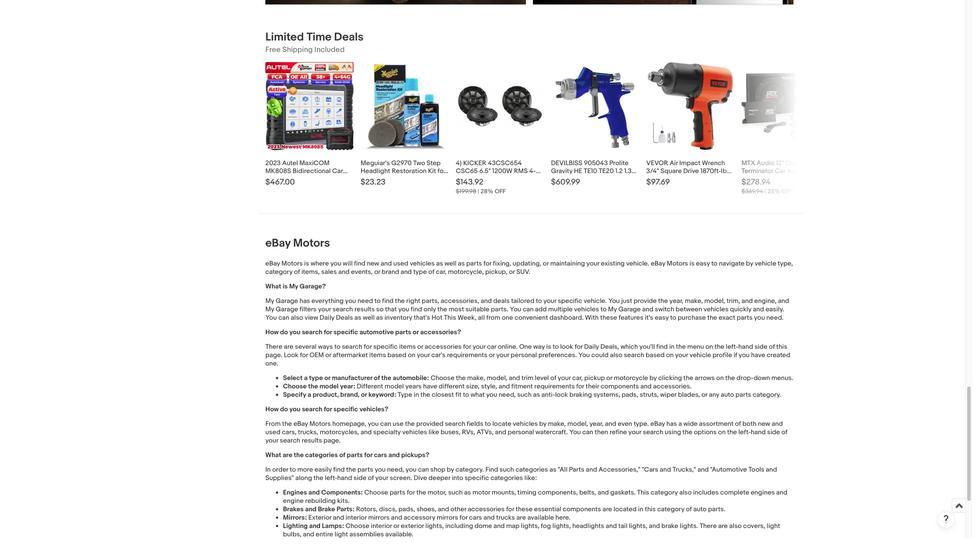 Task type: locate. For each thing, give the bounding box(es) containing it.
search left fields
[[445, 420, 465, 429]]

1 horizontal spatial well
[[445, 260, 457, 268]]

$467.00 link
[[265, 62, 354, 197]]

0 vertical spatial components
[[601, 383, 639, 391]]

vehicles?
[[359, 406, 388, 414]]

make, up what at bottom
[[467, 374, 485, 383]]

do
[[280, 329, 288, 337], [280, 406, 288, 414]]

2 off from the left
[[782, 188, 793, 196]]

by inside from the ebay motors homepage, you can use the provided search fields to locate vehicles by make, model, year, and even type. ebay has a wide assortment of both new and used cars, trucks, motorcycles, and specialty vehicles like buses, rvs, atvs, and personal watercraft. you can then refine your search using the options on the left-hand side of your search results page.
[[539, 420, 546, 429]]

aftermarket
[[333, 352, 368, 360]]

1 horizontal spatial |
[[765, 188, 766, 196]]

1 how from the top
[[265, 329, 279, 337]]

find up inventory
[[382, 297, 394, 306]]

page. inside from the ebay motors homepage, you can use the provided search fields to locate vehicles by make, model, year, and even type. ebay has a wide assortment of both new and used cars, trucks, motorcycles, and specialty vehicles like buses, rvs, atvs, and personal watercraft. you can then refine your search using the options on the left-hand side of your search results page.
[[324, 437, 341, 445]]

lights, right tail
[[629, 523, 647, 531]]

this inside there are several ways to search for specific items or accessories for your car online. one way is to look for daily deals, which you'll find in the menu on the left-hand side of this page. look for oem or aftermarket items based on your car's requirements or your personal preferences. you could also search based on your vehicle profile if you have created one.
[[776, 343, 787, 352]]

that's
[[414, 314, 430, 322]]

you left filters
[[265, 314, 277, 322]]

headlight
[[361, 167, 390, 176]]

motors inside from the ebay motors homepage, you can use the provided search fields to locate vehicles by make, model, year, and even type. ebay has a wide assortment of both new and used cars, trucks, motorcycles, and specialty vehicles like buses, rvs, atvs, and personal watercraft. you can then refine your search using the options on the left-hand side of your search results page.
[[310, 420, 331, 429]]

you inside from the ebay motors homepage, you can use the provided search fields to locate vehicles by make, model, year, and even type. ebay has a wide assortment of both new and used cars, trucks, motorcycles, and specialty vehicles like buses, rvs, atvs, and personal watercraft. you can then refine your search using the options on the left-hand side of your search results page.
[[569, 429, 581, 437]]

left- inside in order to more easily find the parts you need, you can shop by category. find such categories as "all parts and accessories," "cars and trucks," and "automotive tools and supplies" along the left-hand side of your screen. dive deeper into specific categories like:
[[325, 475, 337, 483]]

0 vertical spatial personal
[[511, 352, 537, 360]]

lamps:
[[322, 523, 344, 531]]

or right the "pickup" in the right of the page
[[606, 374, 612, 383]]

te10
[[584, 167, 597, 176]]

1 vertical spatial what
[[265, 452, 281, 460]]

have right the years at the left of page
[[423, 383, 437, 391]]

for inside choose parts for the motor, such as motor mounts, timing components, belts, and gaskets. this category also includes complete engines and engine rebuilding kits.
[[407, 489, 415, 497]]

1 vertical spatial a
[[308, 391, 311, 400]]

from
[[265, 420, 281, 429]]

interior
[[346, 514, 367, 523], [371, 523, 392, 531]]

on inside select a type or manufacturer of the automobile: choose the make, model, and trim level of your car, pickup or motorcycle by clicking the arrows on the drop-down menus. choose the model year: different model years have different size, style, and fitment requirements for their components and accessories. specify a product, brand, or keyword: type in the closest fit to what you need, such as anti-lock braking systems, pads, struts, wiper blades, or any auto parts category.
[[716, 374, 724, 383]]

has inside from the ebay motors homepage, you can use the provided search fields to locate vehicles by make, model, year, and even type. ebay has a wide assortment of both new and used cars, trucks, motorcycles, and specialty vehicles like buses, rvs, atvs, and personal watercraft. you can then refine your search using the options on the left-hand side of your search results page.
[[667, 420, 677, 429]]

blades,
[[678, 391, 700, 400]]

2 vertical spatial in
[[638, 506, 643, 514]]

2 horizontal spatial model,
[[704, 297, 725, 306]]

1 vertical spatial category
[[651, 489, 678, 497]]

what for what is my garage?
[[265, 283, 281, 291]]

category. inside select a type or manufacturer of the automobile: choose the make, model, and trim level of your car, pickup or motorcycle by clicking the arrows on the drop-down menus. choose the model year: different model years have different size, style, and fitment requirements for their components and accessories. specify a product, brand, or keyword: type in the closest fit to what you need, such as anti-lock braking systems, pads, struts, wiper blades, or any auto parts category.
[[753, 391, 781, 400]]

1 horizontal spatial category.
[[753, 391, 781, 400]]

2 vertical spatial model,
[[567, 420, 588, 429]]

1 vertical spatial parts.
[[708, 506, 726, 514]]

there are several ways to search for specific items or accessories for your car online. one way is to look for daily deals, which you'll find in the menu on the left-hand side of this page. look for oem or aftermarket items based on your car's requirements or your personal preferences. you could also search based on your vehicle profile if you have created one.
[[265, 343, 790, 368]]

left- inside from the ebay motors homepage, you can use the provided search fields to locate vehicles by make, model, year, and even type. ebay has a wide assortment of both new and used cars, trucks, motorcycles, and specialty vehicles like buses, rvs, atvs, and personal watercraft. you can then refine your search using the options on the left-hand side of your search results page.
[[739, 429, 751, 437]]

for left their
[[576, 383, 584, 391]]

| inside $278.94 $369.94 | 25% off
[[765, 188, 766, 196]]

you inside there are several ways to search for specific items or accessories for your car online. one way is to look for daily deals, which you'll find in the menu on the left-hand side of this page. look for oem or aftermarket items based on your car's requirements or your personal preferences. you could also search based on your vehicle profile if you have created one.
[[578, 352, 590, 360]]

how for how do you search for specific vehicles?
[[265, 406, 279, 414]]

0 horizontal spatial interior
[[346, 514, 367, 523]]

new
[[367, 260, 379, 268], [758, 420, 770, 429]]

by inside in order to more easily find the parts you need, you can shop by category. find such categories as "all parts and accessories," "cars and trucks," and "automotive tools and supplies" along the left-hand side of your screen. dive deeper into specific categories like:
[[447, 466, 454, 475]]

will
[[343, 260, 353, 268]]

available.
[[385, 531, 413, 539]]

most
[[449, 306, 464, 314]]

week,
[[458, 314, 477, 322]]

2 vertical spatial side
[[354, 475, 366, 483]]

hand right the if
[[738, 343, 753, 352]]

in right the located
[[638, 506, 643, 514]]

add
[[535, 306, 547, 314]]

for
[[438, 167, 446, 176], [484, 260, 492, 268], [324, 329, 332, 337], [364, 343, 372, 352], [463, 343, 471, 352], [575, 343, 583, 352], [300, 352, 308, 360], [576, 383, 584, 391], [324, 406, 332, 414], [364, 452, 372, 460], [407, 489, 415, 497], [506, 506, 514, 514], [460, 514, 468, 523]]

cars
[[374, 452, 387, 460], [469, 514, 482, 523]]

1 vertical spatial components
[[563, 506, 601, 514]]

components inside select a type or manufacturer of the automobile: choose the make, model, and trim level of your car, pickup or motorcycle by clicking the arrows on the drop-down menus. choose the model year: different model years have different size, style, and fitment requirements for their components and accessories. specify a product, brand, or keyword: type in the closest fit to what you need, such as anti-lock braking systems, pads, struts, wiper blades, or any auto parts category.
[[601, 383, 639, 391]]

can left add
[[523, 306, 534, 314]]

requirements
[[447, 352, 487, 360], [534, 383, 575, 391]]

results right cars,
[[302, 437, 322, 445]]

2 lights, from the left
[[521, 523, 539, 531]]

in left 'menu'
[[669, 343, 675, 352]]

or left exterior
[[393, 523, 399, 531]]

also inside 'my garage has everything you need to find the right parts, accessories, and deals tailored to your specific vehicle. you just provide the year, make, model, trim, and engine, and my garage filters your search results so that you find only the most suitable parts. you can add multiple vehicles to my garage and switch between vehicles quickly and easily. you can also view daily deals as well as inventory that's hot this week, all from one convenient dashboard. with these features it's easy to purchase the exact parts you need.'
[[291, 314, 303, 322]]

1870ft-
[[701, 167, 721, 176]]

0 horizontal spatial vehicle.
[[584, 297, 607, 306]]

0 vertical spatial easy
[[696, 260, 710, 268]]

the right 'along'
[[314, 475, 323, 483]]

light
[[767, 523, 780, 531], [335, 531, 348, 539]]

categories up timing at the right bottom of page
[[516, 466, 548, 475]]

has down garage?
[[300, 297, 310, 306]]

4) kicker 43csc654 csc65 6.5" 1200w rms 4-ohm car audio coaxial speakers image
[[456, 80, 544, 133]]

components,
[[538, 489, 578, 497]]

1 none text field from the left
[[265, 0, 526, 5]]

of inside brakes and brake parts: rotors, discs, pads, shoes, and other accessories for these essential components are located in this category of auto parts. mirrors: exterior and interior mirrors and accessory mirrors for cars and trucks are available here.
[[686, 506, 692, 514]]

accessories down accessories?
[[425, 343, 462, 352]]

how up from
[[265, 406, 279, 414]]

personal up trim
[[511, 352, 537, 360]]

auto right any
[[721, 391, 734, 400]]

1 vertical spatial how
[[265, 406, 279, 414]]

you right the if
[[739, 352, 750, 360]]

do for how do you search for specific vehicles?
[[280, 406, 288, 414]]

mtx audio 12" dual terminator car audio subwoofer package+amplifier+amp kit image
[[742, 73, 830, 140]]

also inside choose parts for the motor, such as motor mounts, timing components, belts, and gaskets. this category also includes complete engines and engine rebuilding kits.
[[679, 489, 692, 497]]

1 off from the left
[[495, 188, 506, 196]]

0 vertical spatial category
[[265, 268, 293, 277]]

1 vertical spatial left-
[[739, 429, 751, 437]]

0 vertical spatial there
[[265, 343, 282, 352]]

0 vertical spatial requirements
[[447, 352, 487, 360]]

None text field
[[265, 0, 526, 5], [533, 0, 794, 5]]

the right use at left
[[405, 420, 415, 429]]

1 horizontal spatial new
[[758, 420, 770, 429]]

1 horizontal spatial requirements
[[534, 383, 575, 391]]

1 vertical spatial vehicle
[[690, 352, 711, 360]]

choose up rotors,
[[364, 489, 388, 497]]

then
[[595, 429, 608, 437]]

gravity
[[551, 167, 573, 176]]

2 horizontal spatial make,
[[685, 297, 703, 306]]

accessories for other
[[468, 506, 505, 514]]

0 horizontal spatial vehicle
[[690, 352, 711, 360]]

by
[[746, 260, 753, 268], [650, 374, 657, 383], [539, 420, 546, 429], [447, 466, 454, 475]]

atvs,
[[477, 429, 494, 437]]

category. inside in order to more easily find the parts you need, you can shop by category. find such categories as "all parts and accessories," "cars and trucks," and "automotive tools and supplies" along the left-hand side of your screen. dive deeper into specific categories like:
[[456, 466, 484, 475]]

engine,
[[754, 297, 777, 306]]

3 lights, from the left
[[552, 523, 571, 531]]

new right both
[[758, 420, 770, 429]]

category. down down
[[753, 391, 781, 400]]

which
[[621, 343, 638, 352]]

personal inside there are several ways to search for specific items or accessories for your car online. one way is to look for daily deals, which you'll find in the menu on the left-hand side of this page. look for oem or aftermarket items based on your car's requirements or your personal preferences. you could also search based on your vehicle profile if you have created one.
[[511, 352, 537, 360]]

vehicles left the quickly
[[704, 306, 729, 314]]

0 horizontal spatial model,
[[487, 374, 507, 383]]

model, right size,
[[487, 374, 507, 383]]

0 vertical spatial this
[[776, 343, 787, 352]]

category inside brakes and brake parts: rotors, discs, pads, shoes, and other accessories for these essential components are located in this category of auto parts. mirrors: exterior and interior mirrors and accessory mirrors for cars and trucks are available here.
[[657, 506, 684, 514]]

0 vertical spatial these
[[600, 314, 617, 322]]

and down kits.
[[333, 514, 344, 523]]

two
[[413, 159, 425, 168]]

lighting
[[283, 523, 308, 531]]

0 vertical spatial vehicle
[[755, 260, 776, 268]]

type inside ebay motors is where you will find new and used vehicles as well as parts for fixing, updating, or maintaining your existing vehicle. ebay motors is easy to navigate by vehicle type, category of items, sales and events, or brand and type of car, motorcycle, pickup, or suv.
[[413, 268, 427, 277]]

$278.94 $369.94 | 25% off
[[742, 178, 793, 196]]

2 mirrors from the left
[[437, 514, 458, 523]]

1 horizontal spatial used
[[393, 260, 408, 268]]

engine
[[283, 497, 304, 506]]

parts
[[569, 466, 584, 475]]

0 horizontal spatial well
[[363, 314, 375, 322]]

1 vertical spatial this
[[645, 506, 656, 514]]

meguiar's g2970 two step headlight restoration kit for car & auto detailing image
[[361, 62, 449, 151]]

2 horizontal spatial such
[[517, 391, 532, 400]]

engines
[[283, 489, 307, 497]]

parts down screen.
[[390, 489, 405, 497]]

one.
[[265, 360, 278, 368]]

trucks
[[496, 514, 515, 523]]

hand
[[738, 343, 753, 352], [751, 429, 766, 437], [337, 475, 352, 483]]

your up lock on the right
[[558, 374, 571, 383]]

page. up the what are the categories of parts for cars and pickups?
[[324, 437, 341, 445]]

specific up motor
[[465, 475, 489, 483]]

well
[[445, 260, 457, 268], [363, 314, 375, 322]]

1 | from the left
[[478, 188, 479, 196]]

this right the located
[[645, 506, 656, 514]]

maintaining
[[550, 260, 585, 268]]

0 horizontal spatial there
[[265, 343, 282, 352]]

a left wide
[[678, 420, 682, 429]]

side inside there are several ways to search for specific items or accessories for your car online. one way is to look for daily deals, which you'll find in the menu on the left-hand side of this page. look for oem or aftermarket items based on your car's requirements or your personal preferences. you could also search based on your vehicle profile if you have created one.
[[755, 343, 768, 352]]

accessory
[[404, 514, 435, 523]]

also left the "includes"
[[679, 489, 692, 497]]

search
[[333, 306, 353, 314], [302, 329, 322, 337], [342, 343, 362, 352], [624, 352, 644, 360], [302, 406, 322, 414], [445, 420, 465, 429], [643, 429, 663, 437], [280, 437, 300, 445]]

deals
[[334, 31, 364, 44], [336, 314, 353, 322]]

0 horizontal spatial new
[[367, 260, 379, 268]]

for right two
[[438, 167, 446, 176]]

specific down automotive
[[373, 343, 398, 352]]

1 vertical spatial have
[[423, 383, 437, 391]]

in inside there are several ways to search for specific items or accessories for your car online. one way is to look for daily deals, which you'll find in the menu on the left-hand side of this page. look for oem or aftermarket items based on your car's requirements or your personal preferences. you could also search based on your vehicle profile if you have created one.
[[669, 343, 675, 352]]

1 horizontal spatial kit
[[593, 175, 601, 184]]

to inside ebay motors is where you will find new and used vehicles as well as parts for fixing, updating, or maintaining your existing vehicle. ebay motors is easy to navigate by vehicle type, category of items, sales and events, or brand and type of car, motorcycle, pickup, or suv.
[[711, 260, 718, 268]]

based right which
[[646, 352, 665, 360]]

provided
[[416, 420, 443, 429]]

tailored
[[511, 297, 534, 306]]

| for $143.92
[[478, 188, 479, 196]]

0 horizontal spatial mirrors
[[368, 514, 390, 523]]

your down from
[[265, 437, 278, 445]]

1 horizontal spatial there
[[700, 523, 717, 531]]

0 vertical spatial type
[[413, 268, 427, 277]]

0 vertical spatial have
[[751, 352, 765, 360]]

used inside from the ebay motors homepage, you can use the provided search fields to locate vehicles by make, model, year, and even type. ebay has a wide assortment of both new and used cars, trucks, motorcycles, and specialty vehicles like buses, rvs, atvs, and personal watercraft. you can then refine your search using the options on the left-hand side of your search results page.
[[265, 429, 280, 437]]

can inside in order to more easily find the parts you need, you can shop by category. find such categories as "all parts and accessories," "cars and trucks," and "automotive tools and supplies" along the left-hand side of your screen. dive deeper into specific categories like:
[[418, 466, 429, 475]]

parts. down the "includes"
[[708, 506, 726, 514]]

1 vertical spatial in
[[414, 391, 419, 400]]

1 lights, from the left
[[425, 523, 444, 531]]

or left any
[[702, 391, 708, 400]]

components inside brakes and brake parts: rotors, discs, pads, shoes, and other accessories for these essential components are located in this category of auto parts. mirrors: exterior and interior mirrors and accessory mirrors for cars and trucks are available here.
[[563, 506, 601, 514]]

locate
[[492, 420, 511, 429]]

1 vertical spatial side
[[767, 429, 780, 437]]

0 horizontal spatial kit
[[428, 167, 436, 176]]

1 horizontal spatial left-
[[726, 343, 738, 352]]

vevor air impact wrench 3/4" square drive 1870ft-lb heavy duty torque 90-120psi image
[[646, 62, 735, 151]]

accessories,"
[[599, 466, 640, 475]]

and right the engine,
[[778, 297, 789, 306]]

2 | from the left
[[765, 188, 766, 196]]

pads, inside select a type or manufacturer of the automobile: choose the make, model, and trim level of your car, pickup or motorcycle by clicking the arrows on the drop-down menus. choose the model year: different model years have different size, style, and fitment requirements for their components and accessories. specify a product, brand, or keyword: type in the closest fit to what you need, such as anti-lock braking systems, pads, struts, wiper blades, or any auto parts category.
[[622, 391, 638, 400]]

category inside choose parts for the motor, such as motor mounts, timing components, belts, and gaskets. this category also includes complete engines and engine rebuilding kits.
[[651, 489, 678, 497]]

0 horizontal spatial results
[[302, 437, 322, 445]]

1 what from the top
[[265, 283, 281, 291]]

1 mirrors from the left
[[368, 514, 390, 523]]

by inside ebay motors is where you will find new and used vehicles as well as parts for fixing, updating, or maintaining your existing vehicle. ebay motors is easy to navigate by vehicle type, category of items, sales and events, or brand and type of car, motorcycle, pickup, or suv.
[[746, 260, 753, 268]]

this inside choose parts for the motor, such as motor mounts, timing components, belts, and gaskets. this category also includes complete engines and engine rebuilding kits.
[[637, 489, 649, 497]]

2 do from the top
[[280, 406, 288, 414]]

2 what from the top
[[265, 452, 281, 460]]

rvs,
[[462, 429, 475, 437]]

0 horizontal spatial year,
[[590, 420, 604, 429]]

of inside in order to more easily find the parts you need, you can shop by category. find such categories as "all parts and accessories," "cars and trucks," and "automotive tools and supplies" along the left-hand side of your screen. dive deeper into specific categories like:
[[368, 475, 374, 483]]

dashboard.
[[550, 314, 584, 322]]

2 vertical spatial such
[[448, 489, 463, 497]]

closest
[[432, 391, 454, 400]]

1 vertical spatial auto
[[693, 506, 707, 514]]

car, inside ebay motors is where you will find new and used vehicles as well as parts for fixing, updating, or maintaining your existing vehicle. ebay motors is easy to navigate by vehicle type, category of items, sales and events, or brand and type of car, motorcycle, pickup, or suv.
[[436, 268, 447, 277]]

$143.92 $199.98 | 28% off
[[456, 178, 506, 196]]

hand inside from the ebay motors homepage, you can use the provided search fields to locate vehicles by make, model, year, and even type. ebay has a wide assortment of both new and used cars, trucks, motorcycles, and specialty vehicles like buses, rvs, atvs, and personal watercraft. you can then refine your search using the options on the left-hand side of your search results page.
[[751, 429, 766, 437]]

0 vertical spatial category.
[[753, 391, 781, 400]]

cup
[[612, 175, 624, 184]]

new left brand
[[367, 260, 379, 268]]

their
[[586, 383, 599, 391]]

your right refine
[[629, 429, 641, 437]]

1 vertical spatial personal
[[508, 429, 534, 437]]

kit left w/
[[593, 175, 601, 184]]

is left garage?
[[283, 283, 288, 291]]

in inside brakes and brake parts: rotors, discs, pads, shoes, and other accessories for these essential components are located in this category of auto parts. mirrors: exterior and interior mirrors and accessory mirrors for cars and trucks are available here.
[[638, 506, 643, 514]]

fitment
[[511, 383, 533, 391]]

1 horizontal spatial make,
[[548, 420, 566, 429]]

used up right
[[393, 260, 408, 268]]

you right what at bottom
[[486, 391, 497, 400]]

0 horizontal spatial items
[[369, 352, 386, 360]]

1 horizontal spatial model
[[385, 383, 404, 391]]

and left switch at the bottom
[[642, 306, 653, 314]]

and left map
[[494, 523, 505, 531]]

view
[[305, 314, 318, 322]]

parts,
[[422, 297, 439, 306]]

0 horizontal spatial based
[[388, 352, 406, 360]]

accessories inside there are several ways to search for specific items or accessories for your car online. one way is to look for daily deals, which you'll find in the menu on the left-hand side of this page. look for oem or aftermarket items based on your car's requirements or your personal preferences. you could also search based on your vehicle profile if you have created one.
[[425, 343, 462, 352]]

interior down 'discs,'
[[371, 523, 392, 531]]

find
[[354, 260, 366, 268], [382, 297, 394, 306], [411, 306, 422, 314], [656, 343, 668, 352], [333, 466, 345, 475]]

0 vertical spatial hand
[[738, 343, 753, 352]]

type up product,
[[309, 374, 323, 383]]

2 how from the top
[[265, 406, 279, 414]]

1 horizontal spatial off
[[782, 188, 793, 196]]

complete
[[720, 489, 749, 497]]

lights, left the fog
[[521, 523, 539, 531]]

easy left navigate
[[696, 260, 710, 268]]

1 vertical spatial these
[[516, 506, 533, 514]]

pads, up exterior
[[399, 506, 415, 514]]

0 horizontal spatial have
[[423, 383, 437, 391]]

of
[[294, 268, 300, 277], [428, 268, 434, 277], [769, 343, 775, 352], [374, 374, 380, 383], [550, 374, 556, 383], [735, 420, 741, 429], [782, 429, 787, 437], [339, 452, 345, 460], [368, 475, 374, 483], [686, 506, 692, 514]]

0 horizontal spatial car,
[[436, 268, 447, 277]]

0 horizontal spatial pads,
[[399, 506, 415, 514]]

to inside in order to more easily find the parts you need, you can shop by category. find such categories as "all parts and accessories," "cars and trucks," and "automotive tools and supplies" along the left-hand side of your screen. dive deeper into specific categories like:
[[290, 466, 296, 475]]

for inside meguiar's g2970 two step headlight restoration kit for car & auto detailing
[[438, 167, 446, 176]]

where
[[311, 260, 329, 268]]

off inside $278.94 $369.94 | 25% off
[[782, 188, 793, 196]]

do down specify
[[280, 406, 288, 414]]

model left the years at the left of page
[[385, 383, 404, 391]]

off right 25%
[[782, 188, 793, 196]]

specific inside in order to more easily find the parts you need, you can shop by category. find such categories as "all parts and accessories," "cars and trucks," and "automotive tools and supplies" along the left-hand side of your screen. dive deeper into specific categories like:
[[465, 475, 489, 483]]

category. left find
[[456, 466, 484, 475]]

as left anti-
[[533, 391, 540, 400]]

could
[[591, 352, 609, 360]]

0 vertical spatial this
[[444, 314, 456, 322]]

or
[[543, 260, 549, 268], [374, 268, 380, 277], [509, 268, 515, 277], [413, 329, 419, 337], [417, 343, 423, 352], [325, 352, 331, 360], [489, 352, 495, 360], [324, 374, 330, 383], [606, 374, 612, 383], [361, 391, 367, 400], [702, 391, 708, 400], [393, 523, 399, 531]]

0 horizontal spatial these
[[516, 506, 533, 514]]

easy inside 'my garage has everything you need to find the right parts, accessories, and deals tailored to your specific vehicle. you just provide the year, make, model, trim, and engine, and my garage filters your search results so that you find only the most suitable parts. you can add multiple vehicles to my garage and switch between vehicles quickly and easily. you can also view daily deals as well as inventory that's hot this week, all from one convenient dashboard. with these features it's easy to purchase the exact parts you need.'
[[655, 314, 669, 322]]

to inside select a type or manufacturer of the automobile: choose the make, model, and trim level of your car, pickup or motorcycle by clicking the arrows on the drop-down menus. choose the model year: different model years have different size, style, and fitment requirements for their components and accessories. specify a product, brand, or keyword: type in the closest fit to what you need, such as anti-lock braking systems, pads, struts, wiper blades, or any auto parts category.
[[463, 391, 469, 400]]

to right "fit" on the bottom left of page
[[463, 391, 469, 400]]

0 horizontal spatial such
[[448, 489, 463, 497]]

garage?
[[300, 283, 326, 291]]

2 vertical spatial category
[[657, 506, 684, 514]]

1 horizontal spatial model,
[[567, 420, 588, 429]]

0 horizontal spatial daily
[[320, 314, 334, 322]]

are inside choose interior or exterior lights, including dome and map lights, fog lights, headlights and tail lights, and brake lights. there are also covers, light bulbs, and entire light assemblies available.
[[718, 523, 728, 531]]

deals up included
[[334, 31, 364, 44]]

off for $143.92
[[495, 188, 506, 196]]

0 vertical spatial what
[[265, 283, 281, 291]]

also left covers,
[[729, 523, 742, 531]]

search left 'using'
[[643, 429, 663, 437]]

hand up components: at the left of the page
[[337, 475, 352, 483]]

by down anti-
[[539, 420, 546, 429]]

trucks,"
[[673, 466, 696, 475]]

| for $278.94
[[765, 188, 766, 196]]

pickup
[[584, 374, 605, 383]]

1 horizontal spatial parts.
[[708, 506, 726, 514]]

parts inside in order to more easily find the parts you need, you can shop by category. find such categories as "all parts and accessories," "cars and trucks," and "automotive tools and supplies" along the left-hand side of your screen. dive deeper into specific categories like:
[[357, 466, 373, 475]]

also inside there are several ways to search for specific items or accessories for your car online. one way is to look for daily deals, which you'll find in the menu on the left-hand side of this page. look for oem or aftermarket items based on your car's requirements or your personal preferences. you could also search based on your vehicle profile if you have created one.
[[610, 352, 622, 360]]

make, down lock on the right
[[548, 420, 566, 429]]

2 vertical spatial make,
[[548, 420, 566, 429]]

905043
[[584, 159, 608, 168]]

1 vertical spatial vehicle.
[[584, 297, 607, 306]]

auto
[[379, 175, 393, 184]]

1 horizontal spatial pads,
[[622, 391, 638, 400]]

1 horizontal spatial vehicle.
[[626, 260, 649, 268]]

28%
[[481, 188, 493, 196]]

have
[[751, 352, 765, 360], [423, 383, 437, 391]]

$199.98 text field
[[456, 188, 476, 196]]

garage down 'what is my garage?'
[[276, 297, 298, 306]]

1 model from the left
[[320, 383, 339, 391]]

daily left deals,
[[584, 343, 599, 352]]

2 none text field from the left
[[533, 0, 794, 5]]

1 vertical spatial easy
[[655, 314, 669, 322]]

and
[[381, 260, 392, 268], [338, 268, 350, 277], [401, 268, 412, 277], [481, 297, 492, 306], [742, 297, 753, 306], [778, 297, 789, 306], [642, 306, 653, 314], [753, 306, 764, 314], [509, 374, 520, 383], [499, 383, 510, 391], [640, 383, 652, 391], [605, 420, 616, 429], [772, 420, 783, 429], [361, 429, 372, 437], [495, 429, 506, 437], [389, 452, 400, 460], [586, 466, 597, 475], [660, 466, 671, 475], [698, 466, 709, 475], [766, 466, 777, 475], [309, 489, 320, 497], [598, 489, 609, 497], [776, 489, 788, 497], [305, 506, 316, 514], [438, 506, 449, 514], [333, 514, 344, 523], [391, 514, 402, 523], [484, 514, 495, 523], [309, 523, 321, 531], [494, 523, 505, 531], [606, 523, 617, 531], [649, 523, 660, 531], [303, 531, 314, 539]]

1 horizontal spatial based
[[646, 352, 665, 360]]

0 horizontal spatial page.
[[265, 352, 282, 360]]

a right specify
[[308, 391, 311, 400]]

your inside select a type or manufacturer of the automobile: choose the make, model, and trim level of your car, pickup or motorcycle by clicking the arrows on the drop-down menus. choose the model year: different model years have different size, style, and fitment requirements for their components and accessories. specify a product, brand, or keyword: type in the closest fit to what you need, such as anti-lock braking systems, pads, struts, wiper blades, or any auto parts category.
[[558, 374, 571, 383]]

0 vertical spatial daily
[[320, 314, 334, 322]]

1 horizontal spatial light
[[767, 523, 780, 531]]

on right the arrows
[[716, 374, 724, 383]]

you inside select a type or manufacturer of the automobile: choose the make, model, and trim level of your car, pickup or motorcycle by clicking the arrows on the drop-down menus. choose the model year: different model years have different size, style, and fitment requirements for their components and accessories. specify a product, brand, or keyword: type in the closest fit to what you need, such as anti-lock braking systems, pads, struts, wiper blades, or any auto parts category.
[[486, 391, 497, 400]]

along
[[295, 475, 312, 483]]

year, inside 'my garage has everything you need to find the right parts, accessories, and deals tailored to your specific vehicle. you just provide the year, make, model, trim, and engine, and my garage filters your search results so that you find only the most suitable parts. you can add multiple vehicles to my garage and switch between vehicles quickly and easily. you can also view daily deals as well as inventory that's hot this week, all from one convenient dashboard. with these features it's easy to purchase the exact parts you need.'
[[670, 297, 684, 306]]

other
[[451, 506, 466, 514]]

search down from
[[280, 437, 300, 445]]

none text field check out the ebay motors blog
[[265, 0, 526, 5]]

1 vertical spatial do
[[280, 406, 288, 414]]

shipping
[[282, 46, 313, 54]]

2 horizontal spatial left-
[[739, 429, 751, 437]]

1 horizontal spatial page.
[[324, 437, 341, 445]]

0 vertical spatial such
[[517, 391, 532, 400]]

1 vertical spatial pads,
[[399, 506, 415, 514]]

this inside brakes and brake parts: rotors, discs, pads, shoes, and other accessories for these essential components are located in this category of auto parts. mirrors: exterior and interior mirrors and accessory mirrors for cars and trucks are available here.
[[645, 506, 656, 514]]

1 vertical spatial requirements
[[534, 383, 575, 391]]

requirements inside there are several ways to search for specific items or accessories for your car online. one way is to look for daily deals, which you'll find in the menu on the left-hand side of this page. look for oem or aftermarket items based on your car's requirements or your personal preferences. you could also search based on your vehicle profile if you have created one.
[[447, 352, 487, 360]]

specific inside there are several ways to search for specific items or accessories for your car online. one way is to look for daily deals, which you'll find in the menu on the left-hand side of this page. look for oem or aftermarket items based on your car's requirements or your personal preferences. you could also search based on your vehicle profile if you have created one.
[[373, 343, 398, 352]]

vehicle inside ebay motors is where you will find new and used vehicles as well as parts for fixing, updating, or maintaining your existing vehicle. ebay motors is easy to navigate by vehicle type, category of items, sales and events, or brand and type of car, motorcycle, pickup, or suv.
[[755, 260, 776, 268]]

0 horizontal spatial cars
[[374, 452, 387, 460]]

inventory
[[385, 314, 412, 322]]

1 horizontal spatial need,
[[499, 391, 516, 400]]

menus.
[[772, 374, 793, 383]]

new inside from the ebay motors homepage, you can use the provided search fields to locate vehicles by make, model, year, and even type. ebay has a wide assortment of both new and used cars, trucks, motorcycles, and specialty vehicles like buses, rvs, atvs, and personal watercraft. you can then refine your search using the options on the left-hand side of your search results page.
[[758, 420, 770, 429]]

on inside from the ebay motors homepage, you can use the provided search fields to locate vehicles by make, model, year, and even type. ebay has a wide assortment of both new and used cars, trucks, motorcycles, and specialty vehicles like buses, rvs, atvs, and personal watercraft. you can then refine your search using the options on the left-hand side of your search results page.
[[718, 429, 726, 437]]

navigate
[[719, 260, 745, 268]]

1 do from the top
[[280, 329, 288, 337]]

1 vertical spatial there
[[700, 523, 717, 531]]

shop
[[430, 466, 445, 475]]

0 vertical spatial car,
[[436, 268, 447, 277]]

interior inside choose interior or exterior lights, including dome and map lights, fog lights, headlights and tail lights, and brake lights. there are also covers, light bulbs, and entire light assemblies available.
[[371, 523, 392, 531]]

devilbiss 905043 prolite gravity he te10 te20 1.2 1.3 1.4 spray gun kit w/ cup image
[[554, 62, 637, 151]]

or inside choose interior or exterior lights, including dome and map lights, fog lights, headlights and tail lights, and brake lights. there are also covers, light bulbs, and entire light assemblies available.
[[393, 523, 399, 531]]

side right the if
[[755, 343, 768, 352]]

1 vertical spatial well
[[363, 314, 375, 322]]

type inside select a type or manufacturer of the automobile: choose the make, model, and trim level of your car, pickup or motorcycle by clicking the arrows on the drop-down menus. choose the model year: different model years have different size, style, and fitment requirements for their components and accessories. specify a product, brand, or keyword: type in the closest fit to what you need, such as anti-lock braking systems, pads, struts, wiper blades, or any auto parts category.
[[309, 374, 323, 383]]

type.
[[634, 420, 649, 429]]

different
[[357, 383, 383, 391]]

timing
[[517, 489, 536, 497]]

1 horizontal spatial vehicle
[[755, 260, 776, 268]]

auto inside select a type or manufacturer of the automobile: choose the make, model, and trim level of your car, pickup or motorcycle by clicking the arrows on the drop-down menus. choose the model year: different model years have different size, style, and fitment requirements for their components and accessories. specify a product, brand, or keyword: type in the closest fit to what you need, such as anti-lock braking systems, pads, struts, wiper blades, or any auto parts category.
[[721, 391, 734, 400]]

0 horizontal spatial category.
[[456, 466, 484, 475]]

model, left trim,
[[704, 297, 725, 306]]

0 vertical spatial page.
[[265, 352, 282, 360]]

specific inside 'my garage has everything you need to find the right parts, accessories, and deals tailored to your specific vehicle. you just provide the year, make, model, trim, and engine, and my garage filters your search results so that you find only the most suitable parts. you can add multiple vehicles to my garage and switch between vehicles quickly and easily. you can also view daily deals as well as inventory that's hot this week, all from one convenient dashboard. with these features it's easy to purchase the exact parts you need.'
[[558, 297, 582, 306]]

what up in
[[265, 452, 281, 460]]

off inside '$143.92 $199.98 | 28% off'
[[495, 188, 506, 196]]

restoration
[[392, 167, 427, 176]]

1 vertical spatial accessories
[[468, 506, 505, 514]]

1 vertical spatial used
[[265, 429, 280, 437]]

specialty
[[373, 429, 401, 437]]

vehicles right brand
[[410, 260, 435, 268]]

0 vertical spatial well
[[445, 260, 457, 268]]

auto inside brakes and brake parts: rotors, discs, pads, shoes, and other accessories for these essential components are located in this category of auto parts. mirrors: exterior and interior mirrors and accessory mirrors for cars and trucks are available here.
[[693, 506, 707, 514]]

easy inside ebay motors is where you will find new and used vehicles as well as parts for fixing, updating, or maintaining your existing vehicle. ebay motors is easy to navigate by vehicle type, category of items, sales and events, or brand and type of car, motorcycle, pickup, or suv.
[[696, 260, 710, 268]]

to right the need
[[375, 297, 381, 306]]

0 vertical spatial need,
[[499, 391, 516, 400]]

deals,
[[600, 343, 619, 352]]

headlights
[[572, 523, 604, 531]]

convenient
[[515, 314, 548, 322]]

this right hot
[[444, 314, 456, 322]]

interior inside brakes and brake parts: rotors, discs, pads, shoes, and other accessories for these essential components are located in this category of auto parts. mirrors: exterior and interior mirrors and accessory mirrors for cars and trucks are available here.
[[346, 514, 367, 523]]

such inside select a type or manufacturer of the automobile: choose the make, model, and trim level of your car, pickup or motorcycle by clicking the arrows on the drop-down menus. choose the model year: different model years have different size, style, and fitment requirements for their components and accessories. specify a product, brand, or keyword: type in the closest fit to what you need, such as anti-lock braking systems, pads, struts, wiper blades, or any auto parts category.
[[517, 391, 532, 400]]

accessories inside brakes and brake parts: rotors, discs, pads, shoes, and other accessories for these essential components are located in this category of auto parts. mirrors: exterior and interior mirrors and accessory mirrors for cars and trucks are available here.
[[468, 506, 505, 514]]

you left need.
[[754, 314, 765, 322]]

help, opens dialogs image
[[942, 515, 951, 524]]

car, left motorcycle,
[[436, 268, 447, 277]]

heavy
[[646, 175, 665, 184]]



Task type: vqa. For each thing, say whether or not it's contained in the screenshot.
the topmost Supplies
no



Task type: describe. For each thing, give the bounding box(es) containing it.
year, inside from the ebay motors homepage, you can use the provided search fields to locate vehicles by make, model, year, and even type. ebay has a wide assortment of both new and used cars, trucks, motorcycles, and specialty vehicles like buses, rvs, atvs, and personal watercraft. you can then refine your search using the options on the left-hand side of your search results page.
[[590, 420, 604, 429]]

find inside ebay motors is where you will find new and used vehicles as well as parts for fixing, updating, or maintaining your existing vehicle. ebay motors is easy to navigate by vehicle type, category of items, sales and events, or brand and type of car, motorcycle, pickup, or suv.
[[354, 260, 366, 268]]

type
[[398, 391, 412, 400]]

specific up the aftermarket
[[334, 329, 358, 337]]

and left pickups? at left bottom
[[389, 452, 400, 460]]

deals inside 'my garage has everything you need to find the right parts, accessories, and deals tailored to your specific vehicle. you just provide the year, make, model, trim, and engine, and my garage filters your search results so that you find only the most suitable parts. you can add multiple vehicles to my garage and switch between vehicles quickly and easily. you can also view daily deals as well as inventory that's hot this week, all from one convenient dashboard. with these features it's easy to purchase the exact parts you need.'
[[336, 314, 353, 322]]

pickups?
[[401, 452, 429, 460]]

search down the view
[[302, 329, 322, 337]]

and right brand
[[401, 268, 412, 277]]

just
[[621, 297, 632, 306]]

deals inside limited time deals free shipping included
[[334, 31, 364, 44]]

of down motorcycles,
[[339, 452, 345, 460]]

the up keyword:
[[381, 374, 391, 383]]

results inside 'my garage has everything you need to find the right parts, accessories, and deals tailored to your specific vehicle. you just provide the year, make, model, trim, and engine, and my garage filters your search results so that you find only the most suitable parts. you can add multiple vehicles to my garage and switch between vehicles quickly and easily. you can also view daily deals as well as inventory that's hot this week, all from one convenient dashboard. with these features it's easy to purchase the exact parts you need.'
[[354, 306, 375, 314]]

$467.00
[[265, 178, 295, 188]]

there inside choose interior or exterior lights, including dome and map lights, fog lights, headlights and tail lights, and brake lights. there are also covers, light bulbs, and entire light assemblies available.
[[700, 523, 717, 531]]

and right tools
[[766, 466, 777, 475]]

4 lights, from the left
[[629, 523, 647, 531]]

parts. inside 'my garage has everything you need to find the right parts, accessories, and deals tailored to your specific vehicle. you just provide the year, make, model, trim, and engine, and my garage filters your search results so that you find only the most suitable parts. you can add multiple vehicles to my garage and switch between vehicles quickly and easily. you can also view daily deals as well as inventory that's hot this week, all from one convenient dashboard. with these features it's easy to purchase the exact parts you need.'
[[491, 306, 508, 314]]

how for how do you search for specific automotive parts or accessories?
[[265, 329, 279, 337]]

are left the located
[[603, 506, 612, 514]]

2 based from the left
[[646, 352, 665, 360]]

vevor air impact wrench 3/4" square drive 1870ft-lb heavy duty torque 90-120psi
[[646, 159, 734, 184]]

your right filters
[[318, 306, 331, 314]]

$609.99
[[551, 178, 580, 188]]

in inside select a type or manufacturer of the automobile: choose the make, model, and trim level of your car, pickup or motorcycle by clicking the arrows on the drop-down menus. choose the model year: different model years have different size, style, and fitment requirements for their components and accessories. specify a product, brand, or keyword: type in the closest fit to what you need, such as anti-lock braking systems, pads, struts, wiper blades, or any auto parts category.
[[414, 391, 419, 400]]

to right ways
[[334, 343, 340, 352]]

results inside from the ebay motors homepage, you can use the provided search fields to locate vehicles by make, model, year, and even type. ebay has a wide assortment of both new and used cars, trucks, motorcycles, and specialty vehicles like buses, rvs, atvs, and personal watercraft. you can then refine your search using the options on the left-hand side of your search results page.
[[302, 437, 322, 445]]

accessories.
[[653, 383, 692, 391]]

as inside choose parts for the motor, such as motor mounts, timing components, belts, and gaskets. this category also includes complete engines and engine rebuilding kits.
[[464, 489, 471, 497]]

with
[[585, 314, 599, 322]]

check out the ebay motors blog image
[[265, 0, 526, 5]]

side inside in order to more easily find the parts you need, you can shop by category. find such categories as "all parts and accessories," "cars and trucks," and "automotive tools and supplies" along the left-hand side of your screen. dive deeper into specific categories like:
[[354, 475, 366, 483]]

as left that
[[376, 314, 383, 322]]

as inside in order to more easily find the parts you need, you can shop by category. find such categories as "all parts and accessories," "cars and trucks," and "automotive tools and supplies" along the left-hand side of your screen. dive deeper into specific categories like:
[[550, 466, 556, 475]]

and right trim,
[[742, 297, 753, 306]]

and left "lamps:"
[[309, 523, 321, 531]]

systems,
[[593, 391, 620, 400]]

and left brake
[[305, 506, 316, 514]]

look
[[284, 352, 299, 360]]

accessories for or
[[425, 343, 462, 352]]

search down product,
[[302, 406, 322, 414]]

and right belts,
[[598, 489, 609, 497]]

limited
[[265, 31, 304, 44]]

0 vertical spatial a
[[304, 374, 308, 383]]

and left tail
[[606, 523, 617, 531]]

fog
[[541, 523, 551, 531]]

search inside 'my garage has everything you need to find the right parts, accessories, and deals tailored to your specific vehicle. you just provide the year, make, model, trim, and engine, and my garage filters your search results so that you find only the most suitable parts. you can add multiple vehicles to my garage and switch between vehicles quickly and easily. you can also view daily deals as well as inventory that's hot this week, all from one convenient dashboard. with these features it's easy to purchase the exact parts you need.'
[[333, 306, 353, 314]]

as left "pickup,"
[[458, 260, 465, 268]]

exterior
[[308, 514, 332, 523]]

quickly
[[730, 306, 752, 314]]

and down 'along'
[[309, 489, 320, 497]]

specific up homepage,
[[334, 406, 358, 414]]

or up product,
[[324, 374, 330, 383]]

model, inside from the ebay motors homepage, you can use the provided search fields to locate vehicles by make, model, year, and even type. ebay has a wide assortment of both new and used cars, trucks, motorcycles, and specialty vehicles like buses, rvs, atvs, and personal watercraft. you can then refine your search using the options on the left-hand side of your search results page.
[[567, 420, 588, 429]]

well inside 'my garage has everything you need to find the right parts, accessories, and deals tailored to your specific vehicle. you just provide the year, make, model, trim, and engine, and my garage filters your search results so that you find only the most suitable parts. you can add multiple vehicles to my garage and switch between vehicles quickly and easily. you can also view daily deals as well as inventory that's hot this week, all from one convenient dashboard. with these features it's easy to purchase the exact parts you need.'
[[363, 314, 375, 322]]

for left oem at the bottom left
[[300, 352, 308, 360]]

your inside in order to more easily find the parts you need, you can shop by category. find such categories as "all parts and accessories," "cars and trucks," and "automotive tools and supplies" along the left-hand side of your screen. dive deeper into specific categories like:
[[375, 475, 388, 483]]

these inside brakes and brake parts: rotors, discs, pads, shoes, and other accessories for these essential components are located in this category of auto parts. mirrors: exterior and interior mirrors and accessory mirrors for cars and trucks are available here.
[[516, 506, 533, 514]]

none text field ebay motors app
[[533, 0, 794, 5]]

keyword:
[[368, 391, 396, 400]]

for down homepage,
[[364, 452, 372, 460]]

1.2
[[615, 167, 623, 176]]

also inside choose interior or exterior lights, including dome and map lights, fog lights, headlights and tail lights, and brake lights. there are also covers, light bulbs, and entire light assemblies available.
[[729, 523, 742, 531]]

look
[[560, 343, 573, 352]]

you right "deals"
[[510, 306, 521, 314]]

parts inside ebay motors is where you will find new and used vehicles as well as parts for fixing, updating, or maintaining your existing vehicle. ebay motors is easy to navigate by vehicle type, category of items, sales and events, or brand and type of car, motorcycle, pickup, or suv.
[[466, 260, 482, 268]]

a inside from the ebay motors homepage, you can use the provided search fields to locate vehicles by make, model, year, and even type. ebay has a wide assortment of both new and used cars, trucks, motorcycles, and specialty vehicles like buses, rvs, atvs, and personal watercraft. you can then refine your search using the options on the left-hand side of your search results page.
[[678, 420, 682, 429]]

devilbiss
[[551, 159, 583, 168]]

even
[[618, 420, 632, 429]]

$369.94 text field
[[742, 188, 763, 196]]

it's
[[645, 314, 653, 322]]

are up the order
[[283, 452, 292, 460]]

find left the only on the left bottom of page
[[411, 306, 422, 314]]

hand inside in order to more easily find the parts you need, you can shop by category. find such categories as "all parts and accessories," "cars and trucks," and "automotive tools and supplies" along the left-hand side of your screen. dive deeper into specific categories like:
[[337, 475, 352, 483]]

for up map
[[506, 506, 514, 514]]

parts down motorcycles,
[[347, 452, 363, 460]]

several
[[295, 343, 317, 352]]

accessories?
[[420, 329, 461, 337]]

the left right
[[395, 297, 405, 306]]

your up dashboard.
[[543, 297, 556, 306]]

menu
[[687, 343, 704, 352]]

parts down inventory
[[395, 329, 411, 337]]

both
[[743, 420, 757, 429]]

this inside 'my garage has everything you need to find the right parts, accessories, and deals tailored to your specific vehicle. you just provide the year, make, model, trim, and engine, and my garage filters your search results so that you find only the most suitable parts. you can add multiple vehicles to my garage and switch between vehicles quickly and easily. you can also view daily deals as well as inventory that's hot this week, all from one convenient dashboard. with these features it's easy to purchase the exact parts you need.'
[[444, 314, 456, 322]]

what is my garage?
[[265, 283, 326, 291]]

categories up mounts,
[[491, 475, 523, 483]]

120psi
[[715, 175, 734, 184]]

to left look
[[553, 343, 559, 352]]

you right that
[[398, 306, 409, 314]]

trucks,
[[298, 429, 318, 437]]

you left just
[[608, 297, 620, 306]]

the right provide
[[658, 297, 668, 306]]

and left specialty at left bottom
[[361, 429, 372, 437]]

what for what are the categories of parts for cars and pickups?
[[265, 452, 281, 460]]

parts inside choose parts for the motor, such as motor mounts, timing components, belts, and gaskets. this category also includes complete engines and engine rebuilding kits.
[[390, 489, 405, 497]]

the left closest on the left
[[420, 391, 430, 400]]

you'll
[[640, 343, 655, 352]]

events,
[[351, 268, 373, 277]]

parts inside select a type or manufacturer of the automobile: choose the make, model, and trim level of your car, pickup or motorcycle by clicking the arrows on the drop-down menus. choose the model year: different model years have different size, style, and fitment requirements for their components and accessories. specify a product, brand, or keyword: type in the closest fit to what you need, such as anti-lock braking systems, pads, struts, wiper blades, or any auto parts category.
[[736, 391, 751, 400]]

available
[[528, 514, 554, 523]]

and left entire
[[303, 531, 314, 539]]

personal inside from the ebay motors homepage, you can use the provided search fields to locate vehicles by make, model, year, and even type. ebay has a wide assortment of both new and used cars, trucks, motorcycles, and specialty vehicles like buses, rvs, atvs, and personal watercraft. you can then refine your search using the options on the left-hand side of your search results page.
[[508, 429, 534, 437]]

have inside there are several ways to search for specific items or accessories for your car online. one way is to look for daily deals, which you'll find in the menu on the left-hand side of this page. look for oem or aftermarket items based on your car's requirements or your personal preferences. you could also search based on your vehicle profile if you have created one.
[[751, 352, 765, 360]]

trim,
[[727, 297, 740, 306]]

down
[[754, 374, 770, 383]]

2023 autel maxicom mk808s bidirectional car diagnostic scanner tool key coding image
[[265, 62, 354, 151]]

find inside there are several ways to search for specific items or accessories for your car online. one way is to look for daily deals, which you'll find in the menu on the left-hand side of this page. look for oem or aftermarket items based on your car's requirements or your personal preferences. you could also search based on your vehicle profile if you have created one.
[[656, 343, 668, 352]]

choose down look in the bottom of the page
[[283, 383, 307, 391]]

multiple
[[548, 306, 573, 314]]

or left online.
[[489, 352, 495, 360]]

vehicles inside ebay motors is where you will find new and used vehicles as well as parts for fixing, updating, or maintaining your existing vehicle. ebay motors is easy to navigate by vehicle type, category of items, sales and events, or brand and type of car, motorcycle, pickup, or suv.
[[410, 260, 435, 268]]

of right level
[[550, 374, 556, 383]]

you up several
[[289, 329, 300, 337]]

engines and components:
[[283, 489, 363, 497]]

and right "cars
[[660, 466, 671, 475]]

like
[[429, 429, 439, 437]]

automobile:
[[393, 374, 429, 383]]

and right atvs,
[[495, 429, 506, 437]]

preferences.
[[539, 352, 577, 360]]

on up automobile:
[[408, 352, 415, 360]]

of up parts,
[[428, 268, 434, 277]]

including
[[445, 523, 473, 531]]

and left even
[[605, 420, 616, 429]]

garage left filters
[[276, 306, 298, 314]]

order
[[272, 466, 288, 475]]

components:
[[321, 489, 363, 497]]

car, inside select a type or manufacturer of the automobile: choose the make, model, and trim level of your car, pickup or motorcycle by clicking the arrows on the drop-down menus. choose the model year: different model years have different size, style, and fitment requirements for their components and accessories. specify a product, brand, or keyword: type in the closest fit to what you need, such as anti-lock braking systems, pads, struts, wiper blades, or any auto parts category.
[[572, 374, 583, 383]]

the left 'menu'
[[676, 343, 686, 352]]

brake
[[662, 523, 678, 531]]

there inside there are several ways to search for specific items or accessories for your car online. one way is to look for daily deals, which you'll find in the menu on the left-hand side of this page. look for oem or aftermarket items based on your car's requirements or your personal preferences. you could also search based on your vehicle profile if you have created one.
[[265, 343, 282, 352]]

brakes
[[283, 506, 304, 514]]

and right parts
[[586, 466, 597, 475]]

for down how do you search for specific automotive parts or accessories?
[[364, 343, 372, 352]]

you down pickups? at left bottom
[[406, 466, 417, 475]]

need, inside select a type or manufacturer of the automobile: choose the make, model, and trim level of your car, pickup or motorcycle by clicking the arrows on the drop-down menus. choose the model year: different model years have different size, style, and fitment requirements for their components and accessories. specify a product, brand, or keyword: type in the closest fit to what you need, such as anti-lock braking systems, pads, struts, wiper blades, or any auto parts category.
[[499, 391, 516, 400]]

brand
[[382, 268, 399, 277]]

using
[[665, 429, 681, 437]]

cars,
[[282, 429, 296, 437]]

make, inside from the ebay motors homepage, you can use the provided search fields to locate vehicles by make, model, year, and even type. ebay has a wide assortment of both new and used cars, trucks, motorcycles, and specialty vehicles like buses, rvs, atvs, and personal watercraft. you can then refine your search using the options on the left-hand side of your search results page.
[[548, 420, 566, 429]]

is left navigate
[[690, 260, 695, 268]]

duty
[[667, 175, 681, 184]]

what
[[471, 391, 485, 400]]

the down the what are the categories of parts for cars and pickups?
[[346, 466, 356, 475]]

supplies"
[[265, 475, 294, 483]]

2 model from the left
[[385, 383, 404, 391]]

search down how do you search for specific automotive parts or accessories?
[[342, 343, 362, 352]]

vehicles left 'like'
[[402, 429, 427, 437]]

of left both
[[735, 420, 741, 429]]

between
[[676, 306, 702, 314]]

side inside from the ebay motors homepage, you can use the provided search fields to locate vehicles by make, model, year, and even type. ebay has a wide assortment of both new and used cars, trucks, motorcycles, and specialty vehicles like buses, rvs, atvs, and personal watercraft. you can then refine your search using the options on the left-hand side of your search results page.
[[767, 429, 780, 437]]

braking
[[569, 391, 592, 400]]

of left items,
[[294, 268, 300, 277]]

switch
[[655, 306, 674, 314]]

ways
[[318, 343, 333, 352]]

gun
[[578, 175, 591, 184]]

and left "deals"
[[481, 297, 492, 306]]

these inside 'my garage has everything you need to find the right parts, accessories, and deals tailored to your specific vehicle. you just provide the year, make, model, trim, and engine, and my garage filters your search results so that you find only the most suitable parts. you can add multiple vehicles to my garage and switch between vehicles quickly and easily. you can also view daily deals as well as inventory that's hot this week, all from one convenient dashboard. with these features it's easy to purchase the exact parts you need.'
[[600, 314, 617, 322]]

automotive
[[359, 329, 394, 337]]

need, inside in order to more easily find the parts you need, you can shop by category. find such categories as "all parts and accessories," "cars and trucks," and "automotive tools and supplies" along the left-hand side of your screen. dive deeper into specific categories like:
[[387, 466, 404, 475]]

pads, inside brakes and brake parts: rotors, discs, pads, shoes, and other accessories for these essential components are located in this category of auto parts. mirrors: exterior and interior mirrors and accessory mirrors for cars and trucks are available here.
[[399, 506, 415, 514]]

by inside select a type or manufacturer of the automobile: choose the make, model, and trim level of your car, pickup or motorcycle by clicking the arrows on the drop-down menus. choose the model year: different model years have different size, style, and fitment requirements for their components and accessories. specify a product, brand, or keyword: type in the closest fit to what you need, such as anti-lock braking systems, pads, struts, wiper blades, or any auto parts category.
[[650, 374, 657, 383]]

wrench
[[702, 159, 725, 168]]

or right brand,
[[361, 391, 367, 400]]

your inside ebay motors is where you will find new and used vehicles as well as parts for fixing, updating, or maintaining your existing vehicle. ebay motors is easy to navigate by vehicle type, category of items, sales and events, or brand and type of car, motorcycle, pickup, or suv.
[[587, 260, 599, 268]]

more
[[297, 466, 313, 475]]

way
[[533, 343, 545, 352]]

created
[[767, 352, 790, 360]]

spray
[[560, 175, 577, 184]]

kit inside meguiar's g2970 two step headlight restoration kit for car & auto detailing
[[428, 167, 436, 176]]

and left easily.
[[753, 306, 764, 314]]

updating,
[[513, 260, 541, 268]]

options
[[694, 429, 717, 437]]

the right specify
[[308, 383, 318, 391]]

vehicle inside there are several ways to search for specific items or accessories for your car online. one way is to look for daily deals, which you'll find in the menu on the left-hand side of this page. look for oem or aftermarket items based on your car's requirements or your personal preferences. you could also search based on your vehicle profile if you have created one.
[[690, 352, 711, 360]]

for inside select a type or manufacturer of the automobile: choose the make, model, and trim level of your car, pickup or motorcycle by clicking the arrows on the drop-down menus. choose the model year: different model years have different size, style, and fitment requirements for their components and accessories. specify a product, brand, or keyword: type in the closest fit to what you need, such as anti-lock braking systems, pads, struts, wiper blades, or any auto parts category.
[[576, 383, 584, 391]]

struts,
[[640, 391, 659, 400]]

to right tailored
[[536, 297, 542, 306]]

car
[[487, 343, 496, 352]]

tools
[[749, 466, 764, 475]]

air
[[670, 159, 678, 168]]

off for $278.94
[[782, 188, 793, 196]]

choose up closest on the left
[[431, 374, 454, 383]]

make, inside select a type or manufacturer of the automobile: choose the make, model, and trim level of your car, pickup or motorcycle by clicking the arrows on the drop-down menus. choose the model year: different model years have different size, style, and fitment requirements for their components and accessories. specify a product, brand, or keyword: type in the closest fit to what you need, such as anti-lock braking systems, pads, struts, wiper blades, or any auto parts category.
[[467, 374, 485, 383]]

such inside in order to more easily find the parts you need, you can shop by category. find such categories as "all parts and accessories," "cars and trucks," and "automotive tools and supplies" along the left-hand side of your screen. dive deeper into specific categories like:
[[500, 466, 514, 475]]

parts:
[[337, 506, 355, 514]]

engines
[[751, 489, 775, 497]]

on up clicking
[[666, 352, 674, 360]]

find inside in order to more easily find the parts you need, you can shop by category. find such categories as "all parts and accessories," "cars and trucks," and "automotive tools and supplies" along the left-hand side of your screen. dive deeper into specific categories like:
[[333, 466, 345, 475]]

or left car's
[[417, 343, 423, 352]]

years
[[405, 383, 422, 391]]

model, inside select a type or manufacturer of the automobile: choose the make, model, and trim level of your car, pickup or motorcycle by clicking the arrows on the drop-down menus. choose the model year: different model years have different size, style, and fitment requirements for their components and accessories. specify a product, brand, or keyword: type in the closest fit to what you need, such as anti-lock braking systems, pads, struts, wiper blades, or any auto parts category.
[[487, 374, 507, 383]]

you down specify
[[289, 406, 300, 414]]

the left both
[[727, 429, 737, 437]]

from the ebay motors homepage, you can use the provided search fields to locate vehicles by make, model, year, and even type. ebay has a wide assortment of both new and used cars, trucks, motorcycles, and specialty vehicles like buses, rvs, atvs, and personal watercraft. you can then refine your search using the options on the left-hand side of your search results page.
[[265, 420, 787, 445]]

well inside ebay motors is where you will find new and used vehicles as well as parts for fixing, updating, or maintaining your existing vehicle. ebay motors is easy to navigate by vehicle type, category of items, sales and events, or brand and type of car, motorcycle, pickup, or suv.
[[445, 260, 457, 268]]

suitable
[[466, 306, 489, 314]]

hand inside there are several ways to search for specific items or accessories for your car online. one way is to look for daily deals, which you'll find in the menu on the left-hand side of this page. look for oem or aftermarket items based on your car's requirements or your personal preferences. you could also search based on your vehicle profile if you have created one.
[[738, 343, 753, 352]]

such inside choose parts for the motor, such as motor mounts, timing components, belts, and gaskets. this category also includes complete engines and engine rebuilding kits.
[[448, 489, 463, 497]]

1 horizontal spatial items
[[399, 343, 416, 352]]

can left filters
[[278, 314, 289, 322]]

make, inside 'my garage has everything you need to find the right parts, accessories, and deals tailored to your specific vehicle. you just provide the year, make, model, trim, and engine, and my garage filters your search results so that you find only the most suitable parts. you can add multiple vehicles to my garage and switch between vehicles quickly and easily. you can also view daily deals as well as inventory that's hot this week, all from one convenient dashboard. with these features it's easy to purchase the exact parts you need.'
[[685, 297, 703, 306]]

for left the dome
[[460, 514, 468, 523]]

can left then
[[582, 429, 593, 437]]

the left drop-
[[725, 374, 735, 383]]

the left the if
[[715, 343, 724, 352]]

the right 'using'
[[683, 429, 692, 437]]

and left the "brake"
[[649, 523, 660, 531]]

kit inside the devilbiss 905043 prolite gravity he te10 te20 1.2 1.3 1.4 spray gun kit w/ cup
[[593, 175, 601, 184]]

is inside there are several ways to search for specific items or accessories for your car online. one way is to look for daily deals, which you'll find in the menu on the left-hand side of this page. look for oem or aftermarket items based on your car's requirements or your personal preferences. you could also search based on your vehicle profile if you have created one.
[[546, 343, 551, 352]]

ebay motors app image
[[533, 0, 794, 5]]

screen.
[[390, 475, 412, 483]]

1.3
[[624, 167, 632, 176]]

0 horizontal spatial light
[[335, 531, 348, 539]]

pickup,
[[485, 268, 507, 277]]

have inside select a type or manufacturer of the automobile: choose the make, model, and trim level of your car, pickup or motorcycle by clicking the arrows on the drop-down menus. choose the model year: different model years have different size, style, and fitment requirements for their components and accessories. specify a product, brand, or keyword: type in the closest fit to what you need, such as anti-lock braking systems, pads, struts, wiper blades, or any auto parts category.
[[423, 383, 437, 391]]

your left one
[[496, 352, 509, 360]]

left- inside there are several ways to search for specific items or accessories for your car online. one way is to look for daily deals, which you'll find in the menu on the left-hand side of this page. look for oem or aftermarket items based on your car's requirements or your personal preferences. you could also search based on your vehicle profile if you have created one.
[[726, 343, 738, 352]]

brand,
[[340, 391, 359, 400]]

new inside ebay motors is where you will find new and used vehicles as well as parts for fixing, updating, or maintaining your existing vehicle. ebay motors is easy to navigate by vehicle type, category of items, sales and events, or brand and type of car, motorcycle, pickup, or suv.
[[367, 260, 379, 268]]

do for how do you search for specific automotive parts or accessories?
[[280, 329, 288, 337]]

for up ways
[[324, 329, 332, 337]]

square
[[661, 167, 682, 176]]

as up how do you search for specific automotive parts or accessories?
[[354, 314, 361, 322]]

garage left "it's"
[[618, 306, 641, 314]]

your left car's
[[417, 352, 430, 360]]

"all
[[558, 466, 568, 475]]

1 based from the left
[[388, 352, 406, 360]]

parts. inside brakes and brake parts: rotors, discs, pads, shoes, and other accessories for these essential components are located in this category of auto parts. mirrors: exterior and interior mirrors and accessory mirrors for cars and trucks are available here.
[[708, 506, 726, 514]]

motorcycle,
[[448, 268, 484, 277]]

and left trucks
[[484, 514, 495, 523]]

one
[[519, 343, 532, 352]]

used inside ebay motors is where you will find new and used vehicles as well as parts for fixing, updating, or maintaining your existing vehicle. ebay motors is easy to navigate by vehicle type, category of items, sales and events, or brand and type of car, motorcycle, pickup, or suv.
[[393, 260, 408, 268]]

exact
[[719, 314, 735, 322]]

vehicle. inside ebay motors is where you will find new and used vehicles as well as parts for fixing, updating, or maintaining your existing vehicle. ebay motors is easy to navigate by vehicle type, category of items, sales and events, or brand and type of car, motorcycle, pickup, or suv.
[[626, 260, 649, 268]]

page. inside there are several ways to search for specific items or accessories for your car online. one way is to look for daily deals, which you'll find in the menu on the left-hand side of this page. look for oem or aftermarket items based on your car's requirements or your personal preferences. you could also search based on your vehicle profile if you have created one.
[[265, 352, 282, 360]]

you left the need
[[345, 297, 356, 306]]

categories up easily
[[305, 452, 338, 460]]

and right style,
[[499, 383, 510, 391]]

or right oem at the bottom left
[[325, 352, 331, 360]]

model, inside 'my garage has everything you need to find the right parts, accessories, and deals tailored to your specific vehicle. you just provide the year, make, model, trim, and engine, and my garage filters your search results so that you find only the most suitable parts. you can add multiple vehicles to my garage and switch between vehicles quickly and easily. you can also view daily deals as well as inventory that's hot this week, all from one convenient dashboard. with these features it's easy to purchase the exact parts you need.'
[[704, 297, 725, 306]]

dive
[[414, 475, 427, 483]]

of up keyword:
[[374, 374, 380, 383]]

you inside from the ebay motors homepage, you can use the provided search fields to locate vehicles by make, model, year, and even type. ebay has a wide assortment of both new and used cars, trucks, motorcycles, and specialty vehicles like buses, rvs, atvs, and personal watercraft. you can then refine your search using the options on the left-hand side of your search results page.
[[368, 420, 379, 429]]

daily inside there are several ways to search for specific items or accessories for your car online. one way is to look for daily deals, which you'll find in the menu on the left-hand side of this page. look for oem or aftermarket items based on your car's requirements or your personal preferences. you could also search based on your vehicle profile if you have created one.
[[584, 343, 599, 352]]

are inside there are several ways to search for specific items or accessories for your car online. one way is to look for daily deals, which you'll find in the menu on the left-hand side of this page. look for oem or aftermarket items based on your car's requirements or your personal preferences. you could also search based on your vehicle profile if you have created one.
[[284, 343, 294, 352]]

the inside choose parts for the motor, such as motor mounts, timing components, belts, and gaskets. this category also includes complete engines and engine rebuilding kits.
[[416, 489, 426, 497]]



